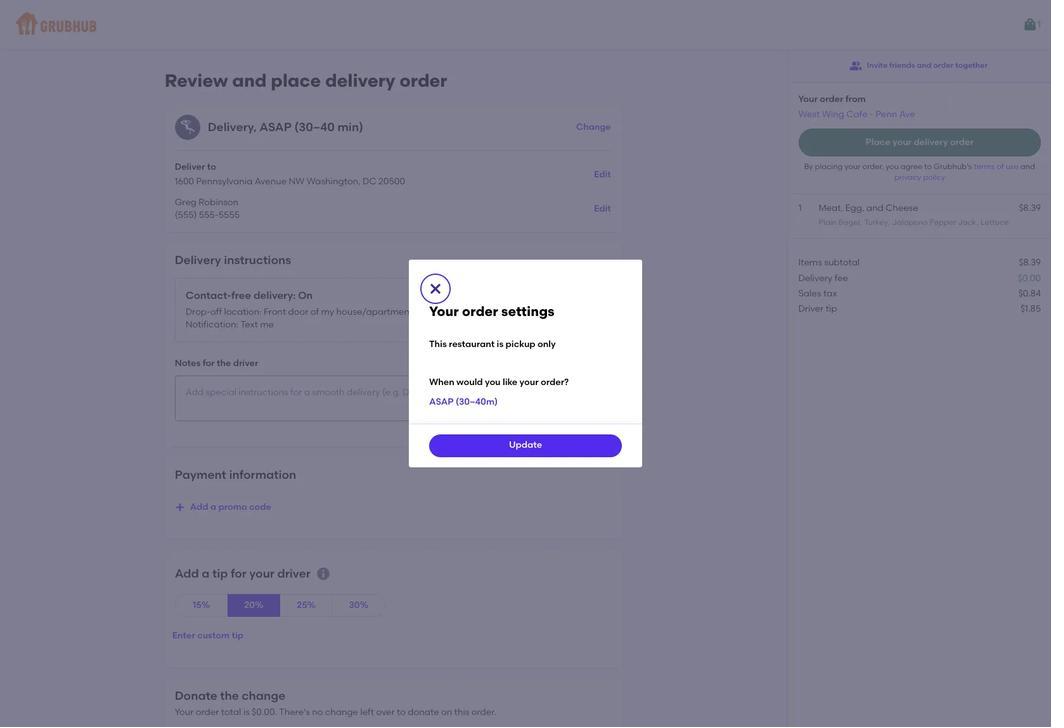 Task type: describe. For each thing, give the bounding box(es) containing it.
your inside by placing your order, you agree to grubhub's terms of use and privacy policy
[[845, 162, 861, 171]]

1 inside "button"
[[1038, 19, 1041, 30]]

contact-free delivery : on drop-off location: front door of my house/apartment unit notification: text me
[[186, 290, 431, 330]]

your for your order settings
[[429, 304, 459, 320]]

add a promo code button
[[175, 496, 271, 519]]

your inside 'donate the change your order total is $0.00. there's no change left over to donate on this order.'
[[175, 708, 194, 719]]

20%
[[244, 600, 264, 611]]

west
[[799, 109, 820, 120]]

15%
[[193, 600, 210, 611]]

sales tax
[[799, 288, 837, 299]]

your right like
[[520, 377, 539, 388]]

delivery inside button
[[914, 137, 948, 148]]

a for promo
[[210, 502, 216, 513]]

(30–40
[[294, 120, 335, 134]]

pickup
[[506, 339, 536, 350]]

is inside 'donate the change your order total is $0.00. there's no change left over to donate on this order.'
[[243, 708, 250, 719]]

by
[[804, 162, 813, 171]]

cafe
[[847, 109, 868, 120]]

bagel
[[839, 218, 860, 227]]

and inside button
[[917, 61, 932, 70]]

25%
[[297, 600, 316, 611]]

invite friends and order together button
[[849, 55, 988, 77]]

lettuce
[[981, 218, 1009, 227]]

privacy policy link
[[894, 173, 945, 182]]

update button
[[429, 435, 622, 458]]

policy
[[923, 173, 945, 182]]

, inside deliver to 1600 pennsylvania avenue nw washington , dc 20500
[[358, 176, 361, 187]]

a for tip
[[202, 567, 210, 581]]

15% button
[[175, 595, 228, 618]]

like
[[503, 377, 518, 388]]

front
[[264, 307, 286, 318]]

0 vertical spatial tip
[[826, 304, 837, 315]]

$8.39 plain bagel turkey jalapeno pepper jack lettuce
[[819, 203, 1041, 227]]

your inside button
[[893, 137, 912, 148]]

notes for the driver
[[175, 359, 258, 369]]

to inside by placing your order, you agree to grubhub's terms of use and privacy policy
[[925, 162, 932, 171]]

invite friends and order together
[[867, 61, 988, 70]]

30% button
[[332, 595, 385, 618]]

instructions
[[224, 253, 291, 268]]

contact-
[[186, 290, 231, 302]]

add a promo code
[[190, 502, 271, 513]]

delivery for delivery instructions
[[175, 253, 221, 268]]

would
[[457, 377, 483, 388]]

review and place delivery order
[[165, 70, 447, 91]]

grubhub's
[[934, 162, 972, 171]]

edit for deliver to 1600 pennsylvania avenue nw washington , dc 20500
[[594, 169, 611, 180]]

delivery for delivery fee
[[799, 273, 833, 284]]

this
[[429, 339, 447, 350]]

svg image
[[175, 503, 185, 513]]

$8.39 for $8.39
[[1019, 258, 1041, 268]]

delivery instructions
[[175, 253, 291, 268]]

$0.00.
[[252, 708, 277, 719]]

review
[[165, 70, 228, 91]]

enter custom tip
[[172, 631, 244, 642]]

Notes for the driver text field
[[175, 376, 611, 422]]

on
[[298, 290, 313, 302]]

meat,
[[819, 203, 843, 213]]

edit button for greg robinson (555) 555-5555
[[594, 198, 611, 221]]

order?
[[541, 377, 569, 388]]

1600
[[175, 176, 194, 187]]

0 vertical spatial is
[[497, 339, 504, 350]]

dc
[[363, 176, 376, 187]]

1 horizontal spatial change
[[325, 708, 358, 719]]

min)
[[338, 120, 363, 134]]

my
[[321, 307, 334, 318]]

tip for add a tip for your driver
[[212, 567, 228, 581]]

location:
[[224, 307, 262, 318]]

edit button for deliver to 1600 pennsylvania avenue nw washington , dc 20500
[[594, 163, 611, 186]]

0 vertical spatial driver
[[233, 359, 258, 369]]

privacy
[[894, 173, 922, 182]]

donate
[[408, 708, 439, 719]]

(30–40m)
[[456, 397, 498, 408]]

$8.39 for $8.39 plain bagel turkey jalapeno pepper jack lettuce
[[1019, 203, 1041, 213]]

the inside 'donate the change your order total is $0.00. there's no change left over to donate on this order.'
[[220, 689, 239, 704]]

terms of use link
[[974, 162, 1021, 171]]

from
[[846, 94, 866, 105]]

update
[[509, 440, 542, 451]]

jalapeno
[[892, 218, 928, 227]]

this
[[454, 708, 470, 719]]

to inside deliver to 1600 pennsylvania avenue nw washington , dc 20500
[[207, 162, 216, 172]]

place
[[271, 70, 321, 91]]

free
[[231, 290, 251, 302]]

items
[[799, 258, 822, 268]]

payment
[[175, 468, 226, 482]]

robinson
[[199, 197, 238, 208]]

friends
[[890, 61, 915, 70]]

5555
[[219, 210, 240, 221]]

agree
[[901, 162, 923, 171]]

of inside by placing your order, you agree to grubhub's terms of use and privacy policy
[[997, 162, 1004, 171]]

place
[[866, 137, 891, 148]]

your order from west wing cafe - penn ave
[[799, 94, 915, 120]]

0 vertical spatial the
[[217, 359, 231, 369]]

no
[[312, 708, 323, 719]]

settings
[[501, 304, 555, 320]]

0 vertical spatial ,
[[254, 120, 257, 134]]

change
[[576, 121, 611, 132]]

people icon image
[[849, 60, 862, 72]]

and up turkey
[[867, 203, 884, 213]]

together
[[956, 61, 988, 70]]

subtotal
[[824, 258, 860, 268]]

delivery fee
[[799, 273, 848, 284]]

0 horizontal spatial svg image
[[316, 567, 331, 582]]

order,
[[863, 162, 884, 171]]

0 vertical spatial for
[[203, 359, 215, 369]]



Task type: locate. For each thing, give the bounding box(es) containing it.
tip up 15% button
[[212, 567, 228, 581]]

add inside button
[[190, 502, 208, 513]]

enter
[[172, 631, 195, 642]]

0 vertical spatial a
[[210, 502, 216, 513]]

1 vertical spatial for
[[231, 567, 247, 581]]

change button
[[576, 116, 611, 139]]

555-
[[199, 210, 219, 221]]

0 vertical spatial you
[[886, 162, 899, 171]]

0 vertical spatial edit button
[[594, 163, 611, 186]]

1 vertical spatial a
[[202, 567, 210, 581]]

deliver
[[175, 162, 205, 172]]

your up west
[[799, 94, 818, 105]]

1 edit button from the top
[[594, 163, 611, 186]]

and right use
[[1021, 162, 1035, 171]]

0 horizontal spatial ,
[[254, 120, 257, 134]]

order inside 'donate the change your order total is $0.00. there's no change left over to donate on this order.'
[[196, 708, 219, 719]]

order.
[[472, 708, 497, 719]]

placing
[[815, 162, 843, 171]]

pepper
[[930, 218, 956, 227]]

2 edit from the top
[[594, 203, 611, 214]]

to right over
[[397, 708, 406, 719]]

of left use
[[997, 162, 1004, 171]]

when
[[429, 377, 454, 388]]

2 horizontal spatial your
[[799, 94, 818, 105]]

2 horizontal spatial tip
[[826, 304, 837, 315]]

your right place
[[893, 137, 912, 148]]

0 vertical spatial $8.39
[[1019, 203, 1041, 213]]

a inside button
[[210, 502, 216, 513]]

your left order,
[[845, 162, 861, 171]]

your inside your order from west wing cafe - penn ave
[[799, 94, 818, 105]]

1 vertical spatial is
[[243, 708, 250, 719]]

code
[[249, 502, 271, 513]]

tip for enter custom tip
[[232, 631, 244, 642]]

2 edit button from the top
[[594, 198, 611, 221]]

1 horizontal spatial a
[[210, 502, 216, 513]]

deliver to 1600 pennsylvania avenue nw washington , dc 20500
[[175, 162, 405, 187]]

driver down text
[[233, 359, 258, 369]]

1 horizontal spatial you
[[886, 162, 899, 171]]

0 horizontal spatial driver
[[233, 359, 258, 369]]

0 vertical spatial of
[[997, 162, 1004, 171]]

$8.39
[[1019, 203, 1041, 213], [1019, 258, 1041, 268]]

asap (30–40m) button
[[429, 392, 498, 414]]

for right notes
[[203, 359, 215, 369]]

1 vertical spatial your
[[429, 304, 459, 320]]

notification:
[[186, 320, 238, 330]]

0 horizontal spatial of
[[311, 307, 319, 318]]

1 vertical spatial edit button
[[594, 198, 611, 221]]

1
[[1038, 19, 1041, 30], [799, 203, 802, 213]]

for up 20%
[[231, 567, 247, 581]]

and right friends at right
[[917, 61, 932, 70]]

greg
[[175, 197, 197, 208]]

1 horizontal spatial is
[[497, 339, 504, 350]]

you
[[886, 162, 899, 171], [485, 377, 501, 388]]

1 button
[[1023, 13, 1041, 36]]

driver tip
[[799, 304, 837, 315]]

to up pennsylvania on the top of page
[[207, 162, 216, 172]]

to inside 'donate the change your order total is $0.00. there's no change left over to donate on this order.'
[[397, 708, 406, 719]]

wing
[[822, 109, 844, 120]]

total
[[221, 708, 241, 719]]

2 vertical spatial your
[[175, 708, 194, 719]]

asap inside button
[[429, 397, 454, 408]]

edit
[[594, 169, 611, 180], [594, 203, 611, 214]]

delivery up 'agree'
[[914, 137, 948, 148]]

a up 15% at the bottom left of the page
[[202, 567, 210, 581]]

is left pickup
[[497, 339, 504, 350]]

to
[[207, 162, 216, 172], [925, 162, 932, 171], [397, 708, 406, 719]]

the right notes
[[217, 359, 231, 369]]

off
[[211, 307, 222, 318]]

donate
[[175, 689, 217, 704]]

1 vertical spatial change
[[325, 708, 358, 719]]

tax
[[824, 288, 837, 299]]

, left dc
[[358, 176, 361, 187]]

1 edit from the top
[[594, 169, 611, 180]]

1 vertical spatial tip
[[212, 567, 228, 581]]

-
[[870, 109, 874, 120]]

0 vertical spatial add
[[190, 502, 208, 513]]

over
[[376, 708, 395, 719]]

jack
[[958, 218, 976, 227]]

1 vertical spatial driver
[[277, 567, 311, 581]]

$1.85
[[1021, 304, 1041, 315]]

1 horizontal spatial of
[[997, 162, 1004, 171]]

add for add a tip for your driver
[[175, 567, 199, 581]]

add right svg image
[[190, 502, 208, 513]]

custom
[[197, 631, 230, 642]]

use
[[1006, 162, 1019, 171]]

change up $0.00.
[[242, 689, 286, 704]]

enter custom tip button
[[167, 625, 249, 648]]

to up policy
[[925, 162, 932, 171]]

of left the my
[[311, 307, 319, 318]]

1 vertical spatial edit
[[594, 203, 611, 214]]

driver up 25%
[[277, 567, 311, 581]]

washington
[[307, 176, 358, 187]]

0 vertical spatial edit
[[594, 169, 611, 180]]

order inside your order from west wing cafe - penn ave
[[820, 94, 844, 105]]

add for add a promo code
[[190, 502, 208, 513]]

svg image up unit
[[428, 282, 443, 297]]

1 vertical spatial svg image
[[316, 567, 331, 582]]

2 horizontal spatial to
[[925, 162, 932, 171]]

asap left "(30–40"
[[259, 120, 292, 134]]

1 horizontal spatial svg image
[[428, 282, 443, 297]]

your up 20%
[[249, 567, 275, 581]]

0 horizontal spatial is
[[243, 708, 250, 719]]

a
[[210, 502, 216, 513], [202, 567, 210, 581]]

1 horizontal spatial 1
[[1038, 19, 1041, 30]]

left
[[360, 708, 374, 719]]

invite
[[867, 61, 888, 70]]

your down donate
[[175, 708, 194, 719]]

1 vertical spatial 1
[[799, 203, 802, 213]]

edit for greg robinson (555) 555-5555
[[594, 203, 611, 214]]

1 vertical spatial delivery
[[799, 273, 833, 284]]

2 vertical spatial tip
[[232, 631, 244, 642]]

main navigation navigation
[[0, 0, 1051, 49]]

$8.39 inside $8.39 plain bagel turkey jalapeno pepper jack lettuce
[[1019, 203, 1041, 213]]

house/apartment
[[336, 307, 413, 318]]

text
[[240, 320, 258, 330]]

0 horizontal spatial to
[[207, 162, 216, 172]]

0 horizontal spatial asap
[[259, 120, 292, 134]]

delivery , asap (30–40 min)
[[208, 120, 363, 134]]

nw
[[289, 176, 305, 187]]

1 horizontal spatial to
[[397, 708, 406, 719]]

meat, egg, and cheese
[[819, 203, 919, 213]]

west wing cafe - penn ave link
[[799, 109, 915, 120]]

asap
[[259, 120, 292, 134], [429, 397, 454, 408]]

1 vertical spatial ,
[[358, 176, 361, 187]]

you right order,
[[886, 162, 899, 171]]

tip inside button
[[232, 631, 244, 642]]

$0.00
[[1018, 273, 1041, 284]]

delivery up min) at the top left of page
[[325, 70, 395, 91]]

0 horizontal spatial 1
[[799, 203, 802, 213]]

sales
[[799, 288, 821, 299]]

1 vertical spatial the
[[220, 689, 239, 704]]

donate the change your order total is $0.00. there's no change left over to donate on this order.
[[175, 689, 497, 719]]

$8.39 down terms of use 'link'
[[1019, 203, 1041, 213]]

me
[[260, 320, 274, 330]]

1 horizontal spatial ,
[[358, 176, 361, 187]]

items subtotal
[[799, 258, 860, 268]]

(555)
[[175, 210, 197, 221]]

svg image
[[428, 282, 443, 297], [316, 567, 331, 582]]

cheese
[[886, 203, 919, 213]]

1 horizontal spatial delivery
[[799, 273, 833, 284]]

tip down tax
[[826, 304, 837, 315]]

when would you like your order?
[[429, 377, 569, 388]]

0 horizontal spatial you
[[485, 377, 501, 388]]

1 vertical spatial add
[[175, 567, 199, 581]]

you inside by placing your order, you agree to grubhub's terms of use and privacy policy
[[886, 162, 899, 171]]

0 vertical spatial delivery
[[175, 253, 221, 268]]

1 vertical spatial of
[[311, 307, 319, 318]]

delivery right delivery icon
[[208, 120, 254, 134]]

tip right custom
[[232, 631, 244, 642]]

egg,
[[846, 203, 864, 213]]

0 horizontal spatial a
[[202, 567, 210, 581]]

1 $8.39 from the top
[[1019, 203, 1041, 213]]

and left "place"
[[232, 70, 267, 91]]

delivery up the front
[[254, 290, 293, 302]]

unit
[[415, 307, 431, 318]]

terms
[[974, 162, 995, 171]]

there's
[[279, 708, 310, 719]]

delivery
[[325, 70, 395, 91], [208, 120, 254, 134], [914, 137, 948, 148], [254, 290, 293, 302]]

your up this
[[429, 304, 459, 320]]

the
[[217, 359, 231, 369], [220, 689, 239, 704]]

asap down when
[[429, 397, 454, 408]]

1 horizontal spatial asap
[[429, 397, 454, 408]]

and inside by placing your order, you agree to grubhub's terms of use and privacy policy
[[1021, 162, 1035, 171]]

$8.39 up $0.00
[[1019, 258, 1041, 268]]

delivery up "contact-"
[[175, 253, 221, 268]]

change
[[242, 689, 286, 704], [325, 708, 358, 719]]

a left promo
[[210, 502, 216, 513]]

you left like
[[485, 377, 501, 388]]

0 vertical spatial your
[[799, 94, 818, 105]]

notes
[[175, 359, 201, 369]]

, up avenue on the left top of the page
[[254, 120, 257, 134]]

is right total
[[243, 708, 250, 719]]

0 vertical spatial 1
[[1038, 19, 1041, 30]]

0 vertical spatial asap
[[259, 120, 292, 134]]

2 $8.39 from the top
[[1019, 258, 1041, 268]]

0 vertical spatial svg image
[[428, 282, 443, 297]]

greg robinson (555) 555-5555
[[175, 197, 240, 221]]

add
[[190, 502, 208, 513], [175, 567, 199, 581]]

only
[[538, 339, 556, 350]]

promo
[[218, 502, 247, 513]]

0 horizontal spatial change
[[242, 689, 286, 704]]

svg image up 25%
[[316, 567, 331, 582]]

0 horizontal spatial your
[[175, 708, 194, 719]]

add up 15% at the bottom left of the page
[[175, 567, 199, 581]]

delivery inside "contact-free delivery : on drop-off location: front door of my house/apartment unit notification: text me"
[[254, 290, 293, 302]]

delivery
[[175, 253, 221, 268], [799, 273, 833, 284]]

ave
[[900, 109, 915, 120]]

1 vertical spatial you
[[485, 377, 501, 388]]

1 horizontal spatial tip
[[232, 631, 244, 642]]

on
[[441, 708, 452, 719]]

your for your order from west wing cafe - penn ave
[[799, 94, 818, 105]]

change right no
[[325, 708, 358, 719]]

pennsylvania
[[196, 176, 253, 187]]

0 horizontal spatial tip
[[212, 567, 228, 581]]

is
[[497, 339, 504, 350], [243, 708, 250, 719]]

delivery up sales tax
[[799, 273, 833, 284]]

door
[[288, 307, 308, 318]]

the up total
[[220, 689, 239, 704]]

1 vertical spatial $8.39
[[1019, 258, 1041, 268]]

drop-
[[186, 307, 211, 318]]

edit button
[[594, 163, 611, 186], [594, 198, 611, 221]]

1 horizontal spatial your
[[429, 304, 459, 320]]

payment information
[[175, 468, 296, 482]]

of inside "contact-free delivery : on drop-off location: front door of my house/apartment unit notification: text me"
[[311, 307, 319, 318]]

1 horizontal spatial for
[[231, 567, 247, 581]]

1 vertical spatial asap
[[429, 397, 454, 408]]

0 horizontal spatial for
[[203, 359, 215, 369]]

penn
[[876, 109, 897, 120]]

0 horizontal spatial delivery
[[175, 253, 221, 268]]

0 vertical spatial change
[[242, 689, 286, 704]]

1 horizontal spatial driver
[[277, 567, 311, 581]]

delivery icon image
[[175, 115, 200, 140]]



Task type: vqa. For each thing, say whether or not it's contained in the screenshot.


